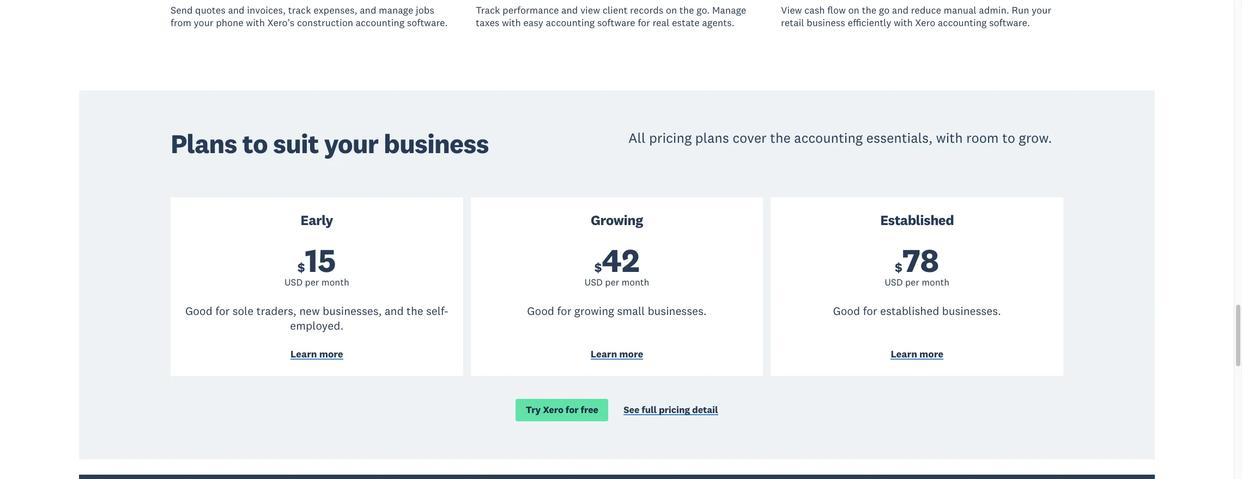 Task type: vqa. For each thing, say whether or not it's contained in the screenshot.
the right 3
no



Task type: describe. For each thing, give the bounding box(es) containing it.
good for 42
[[527, 304, 554, 318]]

your inside view cash flow on the go and reduce manual admin. run your retail business efficiently with xero accounting software.
[[1032, 4, 1052, 16]]

good for established businesses.
[[833, 304, 1001, 318]]

all pricing plans cover the accounting essentials, with room to grow.
[[629, 129, 1052, 147]]

$ for 15
[[298, 259, 305, 275]]

room
[[967, 129, 999, 147]]

1 businesses. from the left
[[648, 304, 707, 318]]

view
[[781, 4, 802, 16]]

learn more link for 15
[[178, 348, 456, 363]]

new
[[299, 304, 320, 318]]

see
[[624, 404, 640, 416]]

track
[[476, 4, 500, 16]]

go
[[879, 4, 890, 16]]

good for 78
[[833, 304, 860, 318]]

cash
[[805, 4, 825, 16]]

taxes
[[476, 16, 500, 29]]

more for 15
[[319, 348, 343, 361]]

for for 42
[[557, 304, 572, 318]]

per for 15
[[305, 276, 319, 288]]

detail
[[692, 404, 718, 416]]

traders,
[[256, 304, 297, 318]]

more for 42
[[619, 348, 643, 361]]

quotes
[[195, 4, 226, 16]]

the inside track performance and view client records on the go. manage taxes with easy accounting software for real estate agents.
[[680, 4, 694, 16]]

1 horizontal spatial your
[[324, 127, 378, 160]]

track
[[288, 4, 311, 16]]

jobs
[[416, 4, 434, 16]]

and inside track performance and view client records on the go. manage taxes with easy accounting software for real estate agents.
[[562, 4, 578, 16]]

0 horizontal spatial business
[[384, 127, 489, 160]]

track performance and view client records on the go. manage taxes with easy accounting software for real estate agents.
[[476, 4, 746, 29]]

good for growing small businesses.
[[527, 304, 707, 318]]

business inside view cash flow on the go and reduce manual admin. run your retail business efficiently with xero accounting software.
[[807, 16, 845, 29]]

full
[[642, 404, 657, 416]]

self-
[[426, 304, 448, 318]]

learn for 15
[[291, 348, 317, 361]]

reduce
[[911, 4, 941, 16]]

42
[[602, 240, 640, 281]]

easy
[[524, 16, 543, 29]]

the right cover
[[770, 129, 791, 147]]

plans
[[171, 127, 237, 160]]

for for 78
[[863, 304, 878, 318]]

grow.
[[1019, 129, 1052, 147]]

and for good for sole traders, new businesses, and the self- employed.
[[385, 304, 404, 318]]

client
[[603, 4, 628, 16]]

accounting inside view cash flow on the go and reduce manual admin. run your retail business efficiently with xero accounting software.
[[938, 16, 987, 29]]

software. inside view cash flow on the go and reduce manual admin. run your retail business efficiently with xero accounting software.
[[989, 16, 1030, 29]]

$ for 78
[[895, 259, 903, 275]]

early
[[301, 212, 333, 229]]

learn more link for 78
[[779, 348, 1056, 363]]

learn more for 42
[[591, 348, 643, 361]]

plans
[[695, 129, 729, 147]]

15
[[305, 240, 336, 281]]

growing
[[574, 304, 614, 318]]

businesses,
[[323, 304, 382, 318]]

phone
[[216, 16, 244, 29]]

$ 15 usd per month
[[285, 240, 349, 288]]

construction
[[297, 16, 353, 29]]

from
[[171, 16, 191, 29]]

retail
[[781, 16, 804, 29]]

small
[[617, 304, 645, 318]]

accounting inside send quotes and invoices, track expenses, and manage jobs from your phone with xero's construction accounting software.
[[356, 16, 405, 29]]

more for 78
[[920, 348, 944, 361]]

established
[[880, 304, 939, 318]]

$ 78 usd per month
[[885, 240, 950, 288]]

real
[[653, 16, 670, 29]]

flow
[[828, 4, 846, 16]]

learn for 78
[[891, 348, 917, 361]]

performance
[[503, 4, 559, 16]]

with inside view cash flow on the go and reduce manual admin. run your retail business efficiently with xero accounting software.
[[894, 16, 913, 29]]

$ for 42
[[595, 259, 602, 275]]

for inside track performance and view client records on the go. manage taxes with easy accounting software for real estate agents.
[[638, 16, 650, 29]]

send
[[171, 4, 193, 16]]

invoices,
[[247, 4, 286, 16]]



Task type: locate. For each thing, give the bounding box(es) containing it.
records
[[630, 4, 664, 16]]

per up "established"
[[905, 276, 920, 288]]

learn more down good for growing small businesses.
[[591, 348, 643, 361]]

2 horizontal spatial your
[[1032, 4, 1052, 16]]

3 learn more link from the left
[[779, 348, 1056, 363]]

1 horizontal spatial usd
[[585, 276, 603, 288]]

per inside the $ 78 usd per month
[[905, 276, 920, 288]]

go.
[[697, 4, 710, 16]]

admin.
[[979, 4, 1009, 16]]

0 horizontal spatial businesses.
[[648, 304, 707, 318]]

0 vertical spatial pricing
[[649, 129, 692, 147]]

month inside $ 42 usd per month
[[622, 276, 649, 288]]

2 businesses. from the left
[[942, 304, 1001, 318]]

1 usd from the left
[[285, 276, 303, 288]]

per up good for growing small businesses.
[[605, 276, 619, 288]]

send quotes and invoices, track expenses, and manage jobs from your phone with xero's construction accounting software.
[[171, 4, 448, 29]]

with inside track performance and view client records on the go. manage taxes with easy accounting software for real estate agents.
[[502, 16, 521, 29]]

0 horizontal spatial usd
[[285, 276, 303, 288]]

to left suit
[[242, 127, 268, 160]]

the inside view cash flow on the go and reduce manual admin. run your retail business efficiently with xero accounting software.
[[862, 4, 877, 16]]

1 software. from the left
[[407, 16, 448, 29]]

try xero for free link
[[516, 399, 609, 422]]

see full pricing detail link
[[624, 404, 718, 419]]

1 month from the left
[[322, 276, 349, 288]]

learn more link down good for growing small businesses.
[[478, 348, 756, 363]]

manage
[[379, 4, 414, 16]]

learn more link
[[178, 348, 456, 363], [478, 348, 756, 363], [779, 348, 1056, 363]]

pricing right full
[[659, 404, 690, 416]]

month up the good for established businesses.
[[922, 276, 950, 288]]

xero inside view cash flow on the go and reduce manual admin. run your retail business efficiently with xero accounting software.
[[915, 16, 936, 29]]

per for 78
[[905, 276, 920, 288]]

software.
[[407, 16, 448, 29], [989, 16, 1030, 29]]

see full pricing detail
[[624, 404, 718, 416]]

learn more link for 42
[[478, 348, 756, 363]]

learn more
[[291, 348, 343, 361], [591, 348, 643, 361], [891, 348, 944, 361]]

and right businesses,
[[385, 304, 404, 318]]

learn down employed. on the bottom of page
[[291, 348, 317, 361]]

3 more from the left
[[920, 348, 944, 361]]

per
[[305, 276, 319, 288], [605, 276, 619, 288], [905, 276, 920, 288]]

$ up new in the left of the page
[[298, 259, 305, 275]]

1 vertical spatial xero
[[543, 404, 564, 416]]

1 horizontal spatial learn
[[591, 348, 617, 361]]

businesses.
[[648, 304, 707, 318], [942, 304, 1001, 318]]

0 horizontal spatial software.
[[407, 16, 448, 29]]

learn
[[291, 348, 317, 361], [591, 348, 617, 361], [891, 348, 917, 361]]

1 horizontal spatial on
[[849, 4, 860, 16]]

usd up new in the left of the page
[[285, 276, 303, 288]]

software
[[597, 16, 635, 29]]

essentials,
[[867, 129, 933, 147]]

learn down "established"
[[891, 348, 917, 361]]

learn more down employed. on the bottom of page
[[291, 348, 343, 361]]

78
[[903, 240, 939, 281]]

3 good from the left
[[833, 304, 860, 318]]

with left room
[[936, 129, 963, 147]]

employed.
[[290, 318, 344, 333]]

per for 42
[[605, 276, 619, 288]]

0 horizontal spatial learn more link
[[178, 348, 456, 363]]

agents.
[[702, 16, 735, 29]]

view
[[580, 4, 600, 16]]

2 per from the left
[[605, 276, 619, 288]]

sole
[[233, 304, 254, 318]]

accounting inside track performance and view client records on the go. manage taxes with easy accounting software for real estate agents.
[[546, 16, 595, 29]]

pricing
[[649, 129, 692, 147], [659, 404, 690, 416]]

learn more down the good for established businesses.
[[891, 348, 944, 361]]

with left easy
[[502, 16, 521, 29]]

1 vertical spatial business
[[384, 127, 489, 160]]

1 horizontal spatial per
[[605, 276, 619, 288]]

usd inside $ 42 usd per month
[[585, 276, 603, 288]]

1 horizontal spatial month
[[622, 276, 649, 288]]

usd up the growing
[[585, 276, 603, 288]]

on inside track performance and view client records on the go. manage taxes with easy accounting software for real estate agents.
[[666, 4, 677, 16]]

more down employed. on the bottom of page
[[319, 348, 343, 361]]

the left go
[[862, 4, 877, 16]]

usd for 15
[[285, 276, 303, 288]]

per inside $ 15 usd per month
[[305, 276, 319, 288]]

month for 78
[[922, 276, 950, 288]]

month up "small"
[[622, 276, 649, 288]]

usd for 78
[[885, 276, 903, 288]]

your inside send quotes and invoices, track expenses, and manage jobs from your phone with xero's construction accounting software.
[[194, 16, 213, 29]]

plans to suit your business
[[171, 127, 489, 160]]

with inside send quotes and invoices, track expenses, and manage jobs from your phone with xero's construction accounting software.
[[246, 16, 265, 29]]

good
[[185, 304, 213, 318], [527, 304, 554, 318], [833, 304, 860, 318]]

2 learn more from the left
[[591, 348, 643, 361]]

2 learn from the left
[[591, 348, 617, 361]]

$
[[298, 259, 305, 275], [595, 259, 602, 275], [895, 259, 903, 275]]

with left xero's
[[246, 16, 265, 29]]

free
[[581, 404, 599, 416]]

month up businesses,
[[322, 276, 349, 288]]

1 horizontal spatial learn more link
[[478, 348, 756, 363]]

xero's
[[267, 16, 295, 29]]

1 horizontal spatial to
[[1002, 129, 1016, 147]]

run
[[1012, 4, 1029, 16]]

view cash flow on the go and reduce manual admin. run your retail business efficiently with xero accounting software.
[[781, 4, 1052, 29]]

1 per from the left
[[305, 276, 319, 288]]

for left "established"
[[863, 304, 878, 318]]

the left the go. on the top
[[680, 4, 694, 16]]

on inside view cash flow on the go and reduce manual admin. run your retail business efficiently with xero accounting software.
[[849, 4, 860, 16]]

learn more link down the good for established businesses.
[[779, 348, 1056, 363]]

xero
[[915, 16, 936, 29], [543, 404, 564, 416]]

with
[[502, 16, 521, 29], [246, 16, 265, 29], [894, 16, 913, 29], [936, 129, 963, 147]]

2 horizontal spatial good
[[833, 304, 860, 318]]

2 more from the left
[[619, 348, 643, 361]]

usd
[[285, 276, 303, 288], [585, 276, 603, 288], [885, 276, 903, 288]]

1 learn more link from the left
[[178, 348, 456, 363]]

to
[[242, 127, 268, 160], [1002, 129, 1016, 147]]

2 horizontal spatial learn more link
[[779, 348, 1056, 363]]

business
[[807, 16, 845, 29], [384, 127, 489, 160]]

2 horizontal spatial learn more
[[891, 348, 944, 361]]

usd up "established"
[[885, 276, 903, 288]]

1 learn from the left
[[291, 348, 317, 361]]

growing
[[591, 212, 643, 229]]

your
[[1032, 4, 1052, 16], [194, 16, 213, 29], [324, 127, 378, 160]]

1 more from the left
[[319, 348, 343, 361]]

1 horizontal spatial xero
[[915, 16, 936, 29]]

with right go
[[894, 16, 913, 29]]

$ inside $ 42 usd per month
[[595, 259, 602, 275]]

for left real
[[638, 16, 650, 29]]

on right flow
[[849, 4, 860, 16]]

and inside view cash flow on the go and reduce manual admin. run your retail business efficiently with xero accounting software.
[[892, 4, 909, 16]]

for for 15
[[215, 304, 230, 318]]

the inside good for sole traders, new businesses, and the self- employed.
[[407, 304, 423, 318]]

3 learn more from the left
[[891, 348, 944, 361]]

per inside $ 42 usd per month
[[605, 276, 619, 288]]

more down the good for established businesses.
[[920, 348, 944, 361]]

1 horizontal spatial more
[[619, 348, 643, 361]]

1 $ from the left
[[298, 259, 305, 275]]

0 horizontal spatial $
[[298, 259, 305, 275]]

1 on from the left
[[666, 4, 677, 16]]

$ 42 usd per month
[[585, 240, 649, 288]]

1 good from the left
[[185, 304, 213, 318]]

1 horizontal spatial businesses.
[[942, 304, 1001, 318]]

and right quotes
[[228, 4, 245, 16]]

learn for 42
[[591, 348, 617, 361]]

2 horizontal spatial month
[[922, 276, 950, 288]]

3 month from the left
[[922, 276, 950, 288]]

learn more for 78
[[891, 348, 944, 361]]

0 horizontal spatial learn more
[[291, 348, 343, 361]]

$ up "established"
[[895, 259, 903, 275]]

2 $ from the left
[[595, 259, 602, 275]]

established
[[880, 212, 954, 229]]

learn more for 15
[[291, 348, 343, 361]]

$ inside $ 15 usd per month
[[298, 259, 305, 275]]

0 horizontal spatial your
[[194, 16, 213, 29]]

0 horizontal spatial more
[[319, 348, 343, 361]]

suit
[[273, 127, 319, 160]]

2 horizontal spatial $
[[895, 259, 903, 275]]

and right go
[[892, 4, 909, 16]]

usd for 42
[[585, 276, 603, 288]]

the left self-
[[407, 304, 423, 318]]

1 horizontal spatial learn more
[[591, 348, 643, 361]]

0 vertical spatial business
[[807, 16, 845, 29]]

2 software. from the left
[[989, 16, 1030, 29]]

and left view
[[562, 4, 578, 16]]

1 learn more from the left
[[291, 348, 343, 361]]

and for send quotes and invoices, track expenses, and manage jobs from your phone with xero's construction accounting software.
[[360, 4, 376, 16]]

2 horizontal spatial more
[[920, 348, 944, 361]]

on right 'records'
[[666, 4, 677, 16]]

0 horizontal spatial on
[[666, 4, 677, 16]]

cover
[[733, 129, 767, 147]]

xero right 'try'
[[543, 404, 564, 416]]

and inside good for sole traders, new businesses, and the self- employed.
[[385, 304, 404, 318]]

1 vertical spatial pricing
[[659, 404, 690, 416]]

try xero for free
[[526, 404, 599, 416]]

learn down the growing
[[591, 348, 617, 361]]

3 usd from the left
[[885, 276, 903, 288]]

2 learn more link from the left
[[478, 348, 756, 363]]

for left free
[[566, 404, 579, 416]]

and
[[562, 4, 578, 16], [228, 4, 245, 16], [360, 4, 376, 16], [892, 4, 909, 16], [385, 304, 404, 318]]

good for 15
[[185, 304, 213, 318]]

xero left manual
[[915, 16, 936, 29]]

for left sole
[[215, 304, 230, 318]]

usd inside $ 15 usd per month
[[285, 276, 303, 288]]

0 horizontal spatial learn
[[291, 348, 317, 361]]

on
[[666, 4, 677, 16], [849, 4, 860, 16]]

per up new in the left of the page
[[305, 276, 319, 288]]

all
[[629, 129, 646, 147]]

learn more link down employed. on the bottom of page
[[178, 348, 456, 363]]

efficiently
[[848, 16, 892, 29]]

month inside the $ 78 usd per month
[[922, 276, 950, 288]]

month inside $ 15 usd per month
[[322, 276, 349, 288]]

2 horizontal spatial per
[[905, 276, 920, 288]]

manage
[[712, 4, 746, 16]]

0 vertical spatial xero
[[915, 16, 936, 29]]

to right room
[[1002, 129, 1016, 147]]

the
[[680, 4, 694, 16], [862, 4, 877, 16], [770, 129, 791, 147], [407, 304, 423, 318]]

3 $ from the left
[[895, 259, 903, 275]]

2 horizontal spatial usd
[[885, 276, 903, 288]]

more down "small"
[[619, 348, 643, 361]]

for left the growing
[[557, 304, 572, 318]]

good for sole traders, new businesses, and the self- employed.
[[185, 304, 448, 333]]

2 horizontal spatial learn
[[891, 348, 917, 361]]

manual
[[944, 4, 977, 16]]

2 month from the left
[[622, 276, 649, 288]]

3 per from the left
[[905, 276, 920, 288]]

0 horizontal spatial good
[[185, 304, 213, 318]]

and left 'manage'
[[360, 4, 376, 16]]

month for 15
[[322, 276, 349, 288]]

2 good from the left
[[527, 304, 554, 318]]

expenses,
[[314, 4, 357, 16]]

try
[[526, 404, 541, 416]]

month
[[322, 276, 349, 288], [622, 276, 649, 288], [922, 276, 950, 288]]

2 on from the left
[[849, 4, 860, 16]]

more
[[319, 348, 343, 361], [619, 348, 643, 361], [920, 348, 944, 361]]

1 horizontal spatial $
[[595, 259, 602, 275]]

0 horizontal spatial to
[[242, 127, 268, 160]]

2 usd from the left
[[585, 276, 603, 288]]

1 horizontal spatial good
[[527, 304, 554, 318]]

3 learn from the left
[[891, 348, 917, 361]]

1 horizontal spatial software.
[[989, 16, 1030, 29]]

month for 42
[[622, 276, 649, 288]]

0 horizontal spatial xero
[[543, 404, 564, 416]]

and for view cash flow on the go and reduce manual admin. run your retail business efficiently with xero accounting software.
[[892, 4, 909, 16]]

good inside good for sole traders, new businesses, and the self- employed.
[[185, 304, 213, 318]]

pricing right the all
[[649, 129, 692, 147]]

usd inside the $ 78 usd per month
[[885, 276, 903, 288]]

$ inside the $ 78 usd per month
[[895, 259, 903, 275]]

estate
[[672, 16, 700, 29]]

for
[[638, 16, 650, 29], [215, 304, 230, 318], [557, 304, 572, 318], [863, 304, 878, 318], [566, 404, 579, 416]]

1 horizontal spatial business
[[807, 16, 845, 29]]

for inside good for sole traders, new businesses, and the self- employed.
[[215, 304, 230, 318]]

0 horizontal spatial month
[[322, 276, 349, 288]]

accounting
[[546, 16, 595, 29], [356, 16, 405, 29], [938, 16, 987, 29], [794, 129, 863, 147]]

$ up the growing
[[595, 259, 602, 275]]

software. inside send quotes and invoices, track expenses, and manage jobs from your phone with xero's construction accounting software.
[[407, 16, 448, 29]]

0 horizontal spatial per
[[305, 276, 319, 288]]



